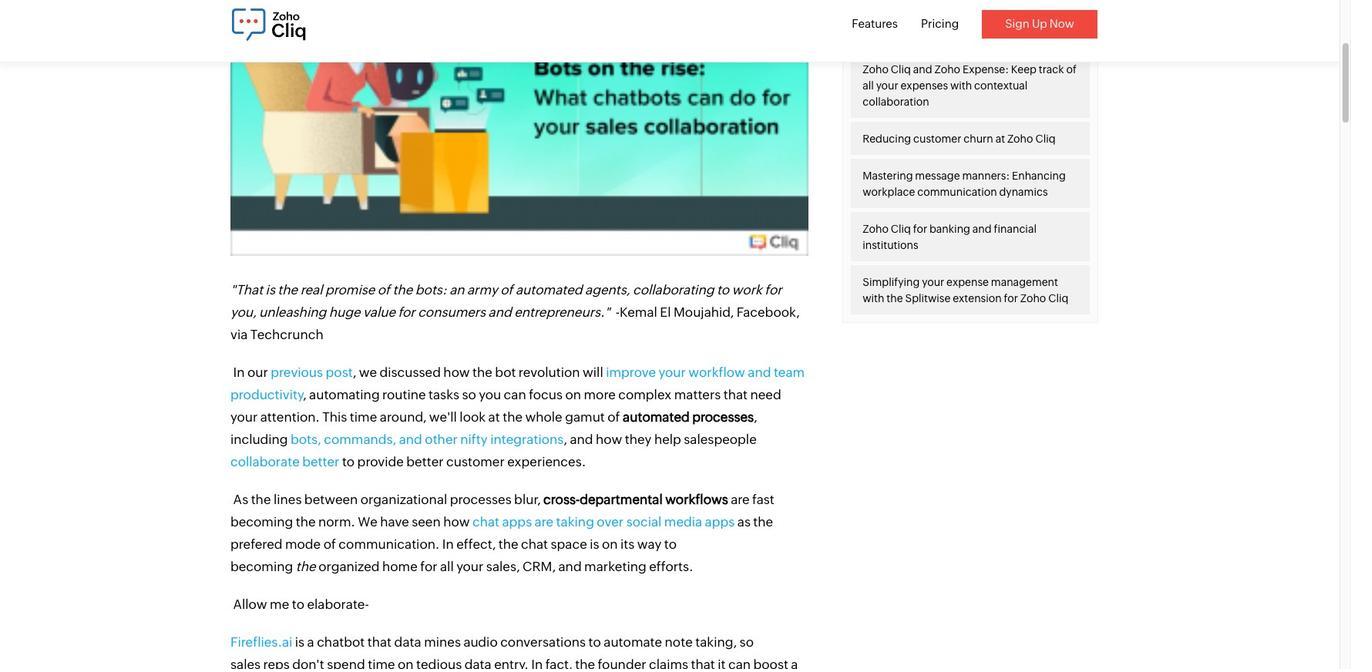 Task type: locate. For each thing, give the bounding box(es) containing it.
1 horizontal spatial in
[[442, 536, 454, 552]]

need
[[750, 387, 781, 402]]

and down 'space' on the bottom
[[558, 559, 582, 574]]

1 vertical spatial all
[[440, 559, 454, 574]]

1 horizontal spatial with
[[950, 79, 972, 92]]

of
[[1066, 63, 1077, 76], [500, 282, 513, 297], [608, 409, 620, 425], [323, 536, 336, 552]]

section
[[820, 0, 1121, 323]]

0 horizontal spatial so
[[462, 387, 476, 402]]

0 vertical spatial with
[[950, 79, 972, 92]]

automated down "complex"
[[623, 409, 690, 425]]

0 vertical spatial chat
[[472, 514, 500, 529]]

automated inside "that is the real promise of the bots: an army of automated agents, collaborating to work for you, unleashing huge value for consumers and entrepreneurs."
[[516, 282, 582, 297]]

on inside , automating routine tasks so you can focus on more complex matters that need your attention. this time around, we'll look at the whole gamut of
[[565, 387, 581, 402]]

0 vertical spatial so
[[462, 387, 476, 402]]

zoho cliq for banking and financial institutions link
[[851, 212, 1090, 261]]

1 horizontal spatial chat
[[521, 536, 548, 552]]

all right home for
[[440, 559, 454, 574]]

1 horizontal spatial processes
[[692, 409, 754, 425]]

between
[[304, 492, 358, 507]]

, left we
[[353, 364, 356, 380]]

on down the that data mines
[[398, 657, 414, 669]]

0 vertical spatial automated
[[516, 282, 582, 297]]

integrations
[[490, 431, 564, 447]]

chatbot
[[317, 634, 365, 650]]

for left banking
[[913, 223, 927, 235]]

message
[[915, 170, 960, 182]]

and inside improve your workflow and team productivity
[[748, 364, 771, 380]]

1 horizontal spatial are
[[731, 492, 750, 507]]

expense:
[[963, 63, 1009, 76]]

1 vertical spatial in
[[442, 536, 454, 552]]

zoho up institutions
[[863, 223, 889, 235]]

zoho cliq and zoho expense: keep track of all your expenses with contextual collaboration link
[[851, 53, 1090, 118]]

of down the more
[[608, 409, 620, 425]]

0 horizontal spatial that
[[691, 657, 715, 669]]

way
[[637, 536, 662, 552]]

we'll
[[429, 409, 457, 425]]

your down effect,
[[456, 559, 484, 574]]

0 horizontal spatial can
[[504, 387, 526, 402]]

all
[[863, 79, 874, 92], [440, 559, 454, 574]]

0 vertical spatial that
[[724, 387, 748, 402]]

2 vertical spatial in
[[531, 657, 543, 669]]

popular
[[851, 28, 906, 40]]

cliq inside the zoho cliq and zoho expense: keep track of all your expenses with contextual collaboration
[[891, 63, 911, 76]]

and right banking
[[973, 223, 992, 235]]

time around,
[[350, 409, 427, 425]]

1 horizontal spatial so
[[740, 634, 754, 650]]

space
[[551, 536, 587, 552]]

your inside the zoho cliq and zoho expense: keep track of all your expenses with contextual collaboration
[[876, 79, 899, 92]]

0 vertical spatial in
[[233, 364, 245, 380]]

so right taking,
[[740, 634, 754, 650]]

0 vertical spatial how
[[443, 364, 470, 380]]

, down need
[[754, 409, 758, 425]]

tedious
[[416, 657, 462, 669]]

2 how from the top
[[443, 514, 470, 529]]

0 horizontal spatial is
[[266, 282, 275, 297]]

becoming inside as the prefered mode of communication. in effect, the chat space is on its way to becoming
[[230, 559, 293, 574]]

1 vertical spatial that
[[691, 657, 715, 669]]

to left work
[[717, 282, 729, 297]]

in inside as the prefered mode of communication. in effect, the chat space is on its way to becoming
[[442, 536, 454, 552]]

, inside bots, commands, and other nifty integrations , and how they help salespeople collaborate better to provide better customer experiences.
[[564, 431, 567, 447]]

simplifying your expense management with the splitwise extension for zoho cliq
[[863, 276, 1069, 305]]

is inside "that is the real promise of the bots: an army of automated agents, collaborating to work for you, unleashing huge value for consumers and entrepreneurs."
[[266, 282, 275, 297]]

, inside , including
[[754, 409, 758, 425]]

data
[[465, 657, 492, 669]]

workflow
[[689, 364, 745, 380]]

huge
[[329, 304, 360, 320]]

and up need
[[748, 364, 771, 380]]

in down conversations
[[531, 657, 543, 669]]

simplifying your expense management with the splitwise extension for zoho cliq link
[[851, 265, 1090, 315]]

0 horizontal spatial better
[[302, 454, 340, 469]]

and up expenses
[[913, 63, 932, 76]]

provide
[[357, 454, 404, 469]]

1 vertical spatial is
[[590, 536, 599, 552]]

, down "previous post" link at the left of the page
[[303, 387, 306, 402]]

automated
[[516, 282, 582, 297], [623, 409, 690, 425]]

0 vertical spatial is
[[266, 282, 275, 297]]

1 vertical spatial automated
[[623, 409, 690, 425]]

processes up salespeople
[[692, 409, 754, 425]]

over
[[597, 514, 624, 529]]

is right "that
[[266, 282, 275, 297]]

is left "a"
[[295, 634, 305, 650]]

post
[[326, 364, 353, 380]]

your up splitwise
[[922, 276, 944, 288]]

1 horizontal spatial all
[[863, 79, 874, 92]]

this
[[322, 409, 347, 425]]

chat
[[472, 514, 500, 529], [521, 536, 548, 552]]

customer down nifty
[[446, 454, 505, 469]]

more
[[584, 387, 616, 402]]

your up collaboration
[[876, 79, 899, 92]]

apps left as
[[705, 514, 735, 529]]

of right army
[[500, 282, 513, 297]]

of inside , automating routine tasks so you can focus on more complex matters that need your attention. this time around, we'll look at the whole gamut of
[[608, 409, 620, 425]]

reducing customer churn at zoho cliq
[[863, 133, 1056, 145]]

chat up crm,
[[521, 536, 548, 552]]

1 becoming from the top
[[230, 514, 293, 529]]

that left it
[[691, 657, 715, 669]]

your up including
[[230, 409, 258, 425]]

for down the management at the right top of page
[[1004, 292, 1018, 305]]

cliq up 'enhancing'
[[1036, 133, 1056, 145]]

in
[[233, 364, 245, 380], [442, 536, 454, 552], [531, 657, 543, 669]]

is down 'chat apps are taking over social media apps'
[[590, 536, 599, 552]]

collaborate better link
[[230, 454, 340, 469]]

in left effect,
[[442, 536, 454, 552]]

collaborate
[[230, 454, 300, 469]]

0 vertical spatial customer
[[913, 133, 962, 145]]

1 horizontal spatial customer
[[913, 133, 962, 145]]

of inside as the prefered mode of communication. in effect, the chat space is on its way to becoming
[[323, 536, 336, 552]]

cliq down the management at the right top of page
[[1048, 292, 1069, 305]]

zoho up expenses
[[935, 63, 961, 76]]

to right way at the bottom of page
[[664, 536, 677, 552]]

0 horizontal spatial are
[[535, 514, 554, 529]]

chat apps are taking over social media apps link
[[472, 514, 735, 529]]

with down expense:
[[950, 79, 972, 92]]

becoming up prefered
[[230, 514, 293, 529]]

cross-
[[544, 492, 580, 507]]

zoho down the management at the right top of page
[[1020, 292, 1046, 305]]

in left our
[[233, 364, 245, 380]]

becoming down prefered
[[230, 559, 293, 574]]

are up as
[[731, 492, 750, 507]]

0 horizontal spatial automated
[[516, 282, 582, 297]]

all up collaboration
[[863, 79, 874, 92]]

that down workflow at bottom
[[724, 387, 748, 402]]

army
[[467, 282, 498, 297]]

for inside simplifying your expense management with the splitwise extension for zoho cliq
[[1004, 292, 1018, 305]]

1 horizontal spatial can
[[728, 657, 751, 669]]

1 horizontal spatial that
[[724, 387, 748, 402]]

sign up now link
[[982, 10, 1098, 38]]

2 horizontal spatial in
[[531, 657, 543, 669]]

customer inside "section"
[[913, 133, 962, 145]]

zoho inside zoho cliq for banking and financial institutions
[[863, 223, 889, 235]]

becoming inside are fast becoming the norm. we have seen how
[[230, 514, 293, 529]]

0 horizontal spatial with
[[863, 292, 885, 305]]

0 horizontal spatial customer
[[446, 454, 505, 469]]

1 vertical spatial how
[[443, 514, 470, 529]]

processes up effect,
[[450, 492, 512, 507]]

1 vertical spatial customer
[[446, 454, 505, 469]]

departmental
[[580, 492, 663, 507]]

extension
[[953, 292, 1002, 305]]

on inside is a chatbot that data mines audio conversations to automate note taking, so sales reps don't spend time on tedious data entry. in fact, the founder claims that it can boost
[[398, 657, 414, 669]]

on left the its
[[602, 536, 618, 552]]

cliq inside zoho cliq for banking and financial institutions
[[891, 223, 911, 235]]

1 vertical spatial on
[[602, 536, 618, 552]]

work
[[732, 282, 762, 297]]

better
[[302, 454, 340, 469], [406, 454, 444, 469]]

previous
[[271, 364, 323, 380]]

your
[[876, 79, 899, 92], [922, 276, 944, 288], [659, 364, 686, 380], [230, 409, 258, 425], [456, 559, 484, 574]]

as the prefered mode of communication. in effect, the chat space is on its way to becoming
[[230, 514, 773, 574]]

popular posts
[[851, 28, 946, 40]]

customer up message
[[913, 133, 962, 145]]

with inside the zoho cliq and zoho expense: keep track of all your expenses with contextual collaboration
[[950, 79, 972, 92]]

previous post link
[[271, 364, 353, 380]]

1 horizontal spatial apps
[[705, 514, 735, 529]]

0 vertical spatial on
[[565, 387, 581, 402]]

taking
[[556, 514, 594, 529]]

to inside as the prefered mode of communication. in effect, the chat space is on its way to becoming
[[664, 536, 677, 552]]

, up "experiences."
[[564, 431, 567, 447]]

2 vertical spatial is
[[295, 634, 305, 650]]

your inside simplifying your expense management with the splitwise extension for zoho cliq
[[922, 276, 944, 288]]

1 horizontal spatial automated
[[623, 409, 690, 425]]

0 vertical spatial all
[[863, 79, 874, 92]]

can right it
[[728, 657, 751, 669]]

with down simplifying
[[863, 292, 885, 305]]

1 horizontal spatial is
[[295, 634, 305, 650]]

zoho right at
[[1007, 133, 1033, 145]]

pricing link
[[921, 17, 959, 30]]

will
[[583, 364, 603, 380]]

look
[[460, 409, 486, 425]]

mastering
[[863, 170, 913, 182]]

boost
[[753, 657, 788, 669]]

can down the "bot"
[[504, 387, 526, 402]]

experiences.
[[507, 454, 586, 469]]

1 vertical spatial with
[[863, 292, 885, 305]]

at
[[996, 133, 1005, 145]]

track
[[1039, 63, 1064, 76]]

your up matters
[[659, 364, 686, 380]]

can
[[504, 387, 526, 402], [728, 657, 751, 669]]

me
[[270, 596, 289, 612]]

2 vertical spatial on
[[398, 657, 414, 669]]

0 horizontal spatial apps
[[502, 514, 532, 529]]

as
[[737, 514, 751, 529]]

"that is the real promise of the bots: an army of automated agents, collaborating to work for you, unleashing huge value for consumers and entrepreneurs."
[[230, 282, 782, 320]]

zoho inside simplifying your expense management with the splitwise extension for zoho cliq
[[1020, 292, 1046, 305]]

are down blur,
[[535, 514, 554, 529]]

better down bots, commands, and other nifty integrations link
[[406, 454, 444, 469]]

0 horizontal spatial on
[[398, 657, 414, 669]]

automated up entrepreneurs."
[[516, 282, 582, 297]]

can inside is a chatbot that data mines audio conversations to automate note taking, so sales reps don't spend time on tedious data entry. in fact, the founder claims that it can boost
[[728, 657, 751, 669]]

elaborate-
[[307, 596, 369, 612]]

1 vertical spatial processes
[[450, 492, 512, 507]]

apps
[[502, 514, 532, 529], [705, 514, 735, 529]]

keep
[[1011, 63, 1037, 76]]

cliq up expenses
[[891, 63, 911, 76]]

with inside simplifying your expense management with the splitwise extension for zoho cliq
[[863, 292, 885, 305]]

note
[[665, 634, 693, 650]]

customer inside bots, commands, and other nifty integrations , and how they help salespeople collaborate better to provide better customer experiences.
[[446, 454, 505, 469]]

for inside zoho cliq for banking and financial institutions
[[913, 223, 927, 235]]

churn
[[964, 133, 993, 145]]

in inside is a chatbot that data mines audio conversations to automate note taking, so sales reps don't spend time on tedious data entry. in fact, the founder claims that it can boost
[[531, 657, 543, 669]]

so left you
[[462, 387, 476, 402]]

of down "norm."
[[323, 536, 336, 552]]

1 horizontal spatial better
[[406, 454, 444, 469]]

chat down 'as the lines between organizational processes blur, cross-departmental workflows'
[[472, 514, 500, 529]]

how up effect,
[[443, 514, 470, 529]]

to down commands,
[[342, 454, 355, 469]]

1 horizontal spatial on
[[565, 387, 581, 402]]

how up tasks
[[443, 364, 470, 380]]

so inside is a chatbot that data mines audio conversations to automate note taking, so sales reps don't spend time on tedious data entry. in fact, the founder claims that it can boost
[[740, 634, 754, 650]]

1 how from the top
[[443, 364, 470, 380]]

1 apps from the left
[[502, 514, 532, 529]]

zoho cliq and zoho expense: keep track of all your expenses with contextual collaboration
[[863, 63, 1077, 108]]

so inside , automating routine tasks so you can focus on more complex matters that need your attention. this time around, we'll look at the whole gamut of
[[462, 387, 476, 402]]

apps down blur,
[[502, 514, 532, 529]]

bots, commands, and other nifty integrations link
[[291, 431, 564, 447]]

and inside the zoho cliq and zoho expense: keep track of all your expenses with contextual collaboration
[[913, 63, 932, 76]]

0 vertical spatial are
[[731, 492, 750, 507]]

2 horizontal spatial on
[[602, 536, 618, 552]]

1 vertical spatial becoming
[[230, 559, 293, 574]]

and left other
[[399, 431, 422, 447]]

2 becoming from the top
[[230, 559, 293, 574]]

dynamics
[[999, 186, 1048, 198]]

and down army
[[488, 304, 512, 320]]

on up gamut
[[565, 387, 581, 402]]

, including
[[230, 409, 758, 447]]

on inside as the prefered mode of communication. in effect, the chat space is on its way to becoming
[[602, 536, 618, 552]]

0 vertical spatial becoming
[[230, 514, 293, 529]]

conversations
[[500, 634, 586, 650]]

improve your workflow and team productivity
[[230, 364, 805, 402]]

we
[[359, 364, 377, 380]]

the inside "that is the real promise of the bots: an army of automated agents, collaborating to work for you, unleashing huge value for consumers and entrepreneurs."
[[278, 282, 298, 297]]

1 vertical spatial can
[[728, 657, 751, 669]]

features
[[852, 17, 898, 30]]

how
[[443, 364, 470, 380], [443, 514, 470, 529]]

enhancing
[[1012, 170, 1066, 182]]

cliq up institutions
[[891, 223, 911, 235]]

organized
[[318, 559, 380, 574]]

better down bots,
[[302, 454, 340, 469]]

fireflies.ai link
[[230, 634, 292, 650]]

1 vertical spatial chat
[[521, 536, 548, 552]]

of right track
[[1066, 63, 1077, 76]]

2 horizontal spatial is
[[590, 536, 599, 552]]

1 vertical spatial so
[[740, 634, 754, 650]]

0 vertical spatial can
[[504, 387, 526, 402]]

can inside , automating routine tasks so you can focus on more complex matters that need your attention. this time around, we'll look at the whole gamut of
[[504, 387, 526, 402]]

0 horizontal spatial chat
[[472, 514, 500, 529]]

all inside the zoho cliq and zoho expense: keep track of all your expenses with contextual collaboration
[[863, 79, 874, 92]]

marketing
[[584, 559, 647, 574]]



Task type: describe. For each thing, give the bounding box(es) containing it.
the inside is a chatbot that data mines audio conversations to automate note taking, so sales reps don't spend time on tedious data entry. in fact, the founder claims that it can boost
[[575, 657, 595, 669]]

and inside bots, commands, and other nifty integrations , and how they help salespeople collaborate better to provide better customer experiences.
[[399, 431, 422, 447]]

real
[[300, 282, 323, 297]]

0 horizontal spatial all
[[440, 559, 454, 574]]

home for
[[382, 559, 437, 574]]

, inside , automating routine tasks so you can focus on more complex matters that need your attention. this time around, we'll look at the whole gamut of
[[303, 387, 306, 402]]

a
[[307, 634, 314, 650]]

expenses
[[901, 79, 948, 92]]

zoho down popular
[[863, 63, 889, 76]]

media
[[664, 514, 702, 529]]

team
[[774, 364, 805, 380]]

an
[[449, 282, 464, 297]]

of inside "that is the real promise of the bots: an army of automated agents, collaborating to work for you, unleashing huge value for consumers and entrepreneurs."
[[500, 282, 513, 297]]

2 apps from the left
[[705, 514, 735, 529]]

you
[[479, 387, 501, 402]]

simplifying
[[863, 276, 920, 288]]

allow
[[233, 596, 267, 612]]

automating
[[309, 387, 380, 402]]

cliq inside simplifying your expense management with the splitwise extension for zoho cliq
[[1048, 292, 1069, 305]]

efforts.
[[649, 559, 694, 574]]

help
[[654, 431, 681, 447]]

spend
[[327, 657, 365, 669]]

kemal
[[620, 304, 657, 320]]

seen
[[412, 514, 441, 529]]

pricing
[[921, 17, 959, 30]]

and inside zoho cliq for banking and financial institutions
[[973, 223, 992, 235]]

the inside simplifying your expense management with the splitwise extension for zoho cliq
[[887, 292, 903, 305]]

you,
[[230, 304, 256, 320]]

tasks
[[429, 387, 459, 402]]

improve your workflow and team productivity link
[[230, 364, 805, 402]]

fireflies.ai
[[230, 634, 292, 650]]

0 vertical spatial processes
[[692, 409, 754, 425]]

to inside bots, commands, and other nifty integrations , and how they help salespeople collaborate better to provide better customer experiences.
[[342, 454, 355, 469]]

attention.
[[260, 409, 320, 425]]

are inside are fast becoming the norm. we have seen how
[[731, 492, 750, 507]]

1 better from the left
[[302, 454, 340, 469]]

is inside as the prefered mode of communication. in effect, the chat space is on its way to becoming
[[590, 536, 599, 552]]

splitwise
[[905, 292, 951, 305]]

blur,
[[514, 492, 541, 507]]

"that
[[230, 282, 263, 297]]

to inside "that is the real promise of the bots: an army of automated agents, collaborating to work for you, unleashing huge value for consumers and entrepreneurs."
[[717, 282, 729, 297]]

agents,
[[585, 282, 630, 297]]

features link
[[852, 17, 898, 30]]

automated processes
[[623, 409, 754, 425]]

section containing popular posts
[[820, 0, 1121, 323]]

expense
[[947, 276, 989, 288]]

our
[[247, 364, 268, 380]]

banking
[[930, 223, 970, 235]]

fast
[[752, 492, 775, 507]]

to automate
[[588, 634, 662, 650]]

bots,
[[291, 431, 321, 447]]

how inside are fast becoming the norm. we have seen how
[[443, 514, 470, 529]]

have
[[380, 514, 409, 529]]

collaborating
[[633, 282, 714, 297]]

0 horizontal spatial processes
[[450, 492, 512, 507]]

the inside are fast becoming the norm. we have seen how
[[296, 514, 316, 529]]

el
[[660, 304, 671, 320]]

mastering message manners: enhancing workplace communication dynamics link
[[851, 159, 1090, 208]]

effect,
[[456, 536, 496, 552]]

financial
[[994, 223, 1037, 235]]

as the lines between organizational processes blur, cross-departmental workflows
[[233, 492, 728, 507]]

that inside is a chatbot that data mines audio conversations to automate note taking, so sales reps don't spend time on tedious data entry. in fact, the founder claims that it can boost
[[691, 657, 715, 669]]

are fast becoming the norm. we have seen how
[[230, 492, 775, 529]]

0 horizontal spatial in
[[233, 364, 245, 380]]

salespeople
[[684, 431, 757, 447]]

fact,
[[546, 657, 573, 669]]

whole
[[525, 409, 562, 425]]

time
[[368, 657, 395, 669]]

we
[[358, 514, 378, 529]]

of the
[[377, 282, 413, 297]]

via techcrunch
[[230, 327, 324, 342]]

entry.
[[494, 657, 529, 669]]

at the
[[488, 409, 523, 425]]

your inside improve your workflow and team productivity
[[659, 364, 686, 380]]

the organized home for all your sales, crm, and marketing efforts.
[[293, 559, 694, 574]]

is a chatbot that data mines audio conversations to automate note taking, so sales reps don't spend time on tedious data entry. in fact, the founder claims that it can boost 
[[230, 634, 798, 669]]

now
[[1050, 17, 1075, 30]]

sales reps
[[230, 657, 290, 669]]

moujahid,
[[674, 304, 734, 320]]

to right me at the left of page
[[292, 596, 304, 612]]

they
[[625, 431, 652, 447]]

communication.
[[339, 536, 440, 552]]

that inside , automating routine tasks so you can focus on more complex matters that need your attention. this time around, we'll look at the whole gamut of
[[724, 387, 748, 402]]

organizational
[[361, 492, 447, 507]]

reducing customer churn at zoho cliq link
[[851, 122, 1090, 155]]

and inside "that is the real promise of the bots: an army of automated agents, collaborating to work for you, unleashing huge value for consumers and entrepreneurs."
[[488, 304, 512, 320]]

founder
[[598, 657, 646, 669]]

audio
[[464, 634, 498, 650]]

for up the facebook,
[[765, 282, 782, 297]]

-
[[616, 304, 620, 320]]

discussed
[[380, 364, 441, 380]]

your inside , automating routine tasks so you can focus on more complex matters that need your attention. this time around, we'll look at the whole gamut of
[[230, 409, 258, 425]]

sign up now
[[1005, 17, 1075, 30]]

claims
[[649, 657, 688, 669]]

for down of the on the top left of page
[[398, 304, 415, 320]]

is inside is a chatbot that data mines audio conversations to automate note taking, so sales reps don't spend time on tedious data entry. in fact, the founder claims that it can boost
[[295, 634, 305, 650]]

reducing
[[863, 133, 911, 145]]

chat apps are taking over social media apps
[[472, 514, 735, 529]]

bots, commands, and other nifty integrations , and how they help salespeople collaborate better to provide better customer experiences.
[[230, 431, 757, 469]]

1 vertical spatial are
[[535, 514, 554, 529]]

improve
[[606, 364, 656, 380]]

as
[[233, 492, 248, 507]]

taking,
[[695, 634, 737, 650]]

mode
[[285, 536, 321, 552]]

including
[[230, 431, 288, 447]]

chat inside as the prefered mode of communication. in effect, the chat space is on its way to becoming
[[521, 536, 548, 552]]

2 better from the left
[[406, 454, 444, 469]]

workflows
[[665, 492, 728, 507]]

don't
[[292, 657, 324, 669]]

of inside the zoho cliq and zoho expense: keep track of all your expenses with contextual collaboration
[[1066, 63, 1077, 76]]



Task type: vqa. For each thing, say whether or not it's contained in the screenshot.
we
yes



